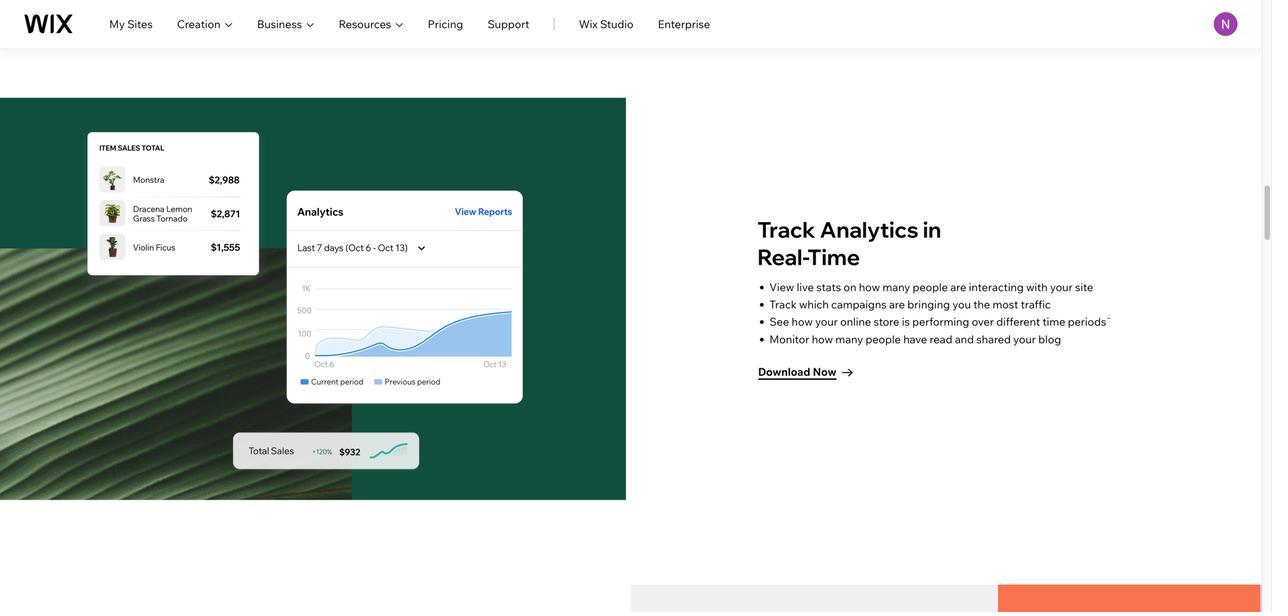 Task type: vqa. For each thing, say whether or not it's contained in the screenshot.
you
yes



Task type: locate. For each thing, give the bounding box(es) containing it.
how
[[859, 280, 880, 294], [792, 315, 813, 329], [812, 333, 833, 346]]

people down store
[[866, 333, 901, 346]]

your down different
[[1014, 333, 1036, 346]]

0 horizontal spatial your
[[815, 315, 838, 329]]

monitor
[[770, 333, 810, 346]]

on
[[844, 280, 857, 294]]

track analytics in real-time
[[758, 216, 941, 271]]

0 vertical spatial your
[[1050, 280, 1073, 294]]

read
[[930, 333, 953, 346]]

many
[[883, 280, 910, 294], [836, 333, 863, 346]]

are
[[951, 280, 967, 294], [889, 298, 905, 311]]

0 horizontal spatial many
[[836, 333, 863, 346]]

bringing
[[908, 298, 950, 311]]

blog
[[1039, 333, 1061, 346]]

download now link
[[758, 363, 853, 382]]

track
[[758, 216, 816, 243], [770, 298, 797, 311]]

people up bringing
[[913, 280, 948, 294]]

your down which on the right of the page
[[815, 315, 838, 329]]

how up now
[[812, 333, 833, 346]]

most
[[993, 298, 1019, 311]]

different
[[997, 315, 1040, 329]]

my
[[109, 17, 125, 31]]

is
[[902, 315, 910, 329]]

0 vertical spatial how
[[859, 280, 880, 294]]

view of an analytics report in the wix owner app.view of an analytics report in the wix owner app. image
[[230, 431, 422, 472]]

1 horizontal spatial are
[[951, 280, 967, 294]]

0 vertical spatial track
[[758, 216, 816, 243]]

with
[[1026, 280, 1048, 294]]

resources
[[339, 17, 391, 31]]

images of managing online store with the wix owner app image
[[631, 585, 1262, 612]]

are up you
[[951, 280, 967, 294]]

1 vertical spatial your
[[815, 315, 838, 329]]

0 vertical spatial many
[[883, 280, 910, 294]]

campaigns
[[831, 298, 887, 311]]

analytics
[[820, 216, 919, 243]]

traffic
[[1021, 298, 1051, 311]]

now
[[813, 365, 837, 379]]

are up is
[[889, 298, 905, 311]]

many down online
[[836, 333, 863, 346]]

which
[[799, 298, 829, 311]]

2 vertical spatial how
[[812, 333, 833, 346]]

0 vertical spatial are
[[951, 280, 967, 294]]

live
[[797, 280, 814, 294]]

enterprise
[[658, 17, 710, 31]]

many up is
[[883, 280, 910, 294]]

1 vertical spatial people
[[866, 333, 901, 346]]

1 vertical spatial track
[[770, 298, 797, 311]]

shared
[[977, 333, 1011, 346]]

your
[[1050, 280, 1073, 294], [815, 315, 838, 329], [1014, 333, 1036, 346]]

track up 'view'
[[758, 216, 816, 243]]

2 horizontal spatial your
[[1050, 280, 1073, 294]]

your left site
[[1050, 280, 1073, 294]]

my sites link
[[109, 16, 153, 32]]

how down which on the right of the page
[[792, 315, 813, 329]]

track down 'view'
[[770, 298, 797, 311]]

1 horizontal spatial your
[[1014, 333, 1036, 346]]

people
[[913, 280, 948, 294], [866, 333, 901, 346]]

business
[[257, 17, 302, 31]]

real-
[[758, 243, 808, 271]]

1 vertical spatial how
[[792, 315, 813, 329]]

how right on
[[859, 280, 880, 294]]

0 vertical spatial people
[[913, 280, 948, 294]]

view
[[770, 280, 794, 294]]

1 vertical spatial are
[[889, 298, 905, 311]]



Task type: describe. For each thing, give the bounding box(es) containing it.
creation
[[177, 17, 221, 31]]

you
[[953, 298, 971, 311]]

pricing
[[428, 17, 463, 31]]

store
[[874, 315, 900, 329]]

2 vertical spatial your
[[1014, 333, 1036, 346]]

support
[[488, 17, 530, 31]]

view of an analytics report in the wix owner app image
[[0, 98, 631, 500]]

track inside view live stats on how many people are interacting with your site track which campaigns are bringing you the most traffic see how your online store is performing over different time periodsֿ monitor how many people have read and shared your blog
[[770, 298, 797, 311]]

in
[[923, 216, 941, 243]]

wix
[[579, 17, 598, 31]]

studio
[[600, 17, 634, 31]]

pricing link
[[428, 16, 463, 32]]

business button
[[257, 16, 314, 32]]

support link
[[488, 16, 530, 32]]

track inside track analytics in real-time
[[758, 216, 816, 243]]

1 horizontal spatial many
[[883, 280, 910, 294]]

images showing live chat through the wix owner app image
[[631, 0, 1262, 11]]

and
[[955, 333, 974, 346]]

over
[[972, 315, 994, 329]]

download now
[[758, 365, 837, 379]]

online
[[840, 315, 871, 329]]

periodsֿ
[[1068, 315, 1107, 329]]

interacting
[[969, 280, 1024, 294]]

site
[[1075, 280, 1094, 294]]

have
[[903, 333, 927, 346]]

time
[[808, 243, 860, 271]]

1 vertical spatial many
[[836, 333, 863, 346]]

wix studio
[[579, 17, 634, 31]]

enterprise link
[[658, 16, 710, 32]]

profile image image
[[1214, 12, 1238, 36]]

the
[[974, 298, 990, 311]]

0 horizontal spatial people
[[866, 333, 901, 346]]

see
[[770, 315, 789, 329]]

stats
[[817, 280, 841, 294]]

creation button
[[177, 16, 233, 32]]

time
[[1043, 315, 1066, 329]]

sites
[[127, 17, 153, 31]]

0 horizontal spatial are
[[889, 298, 905, 311]]

resources button
[[339, 16, 403, 32]]

download
[[758, 365, 811, 379]]

wix studio link
[[579, 16, 634, 32]]

1 horizontal spatial people
[[913, 280, 948, 294]]

my sites
[[109, 17, 153, 31]]

performing
[[912, 315, 969, 329]]

view live stats on how many people are interacting with your site track which campaigns are bringing you the most traffic see how your online store is performing over different time periodsֿ monitor how many people have read and shared your blog
[[770, 280, 1107, 346]]



